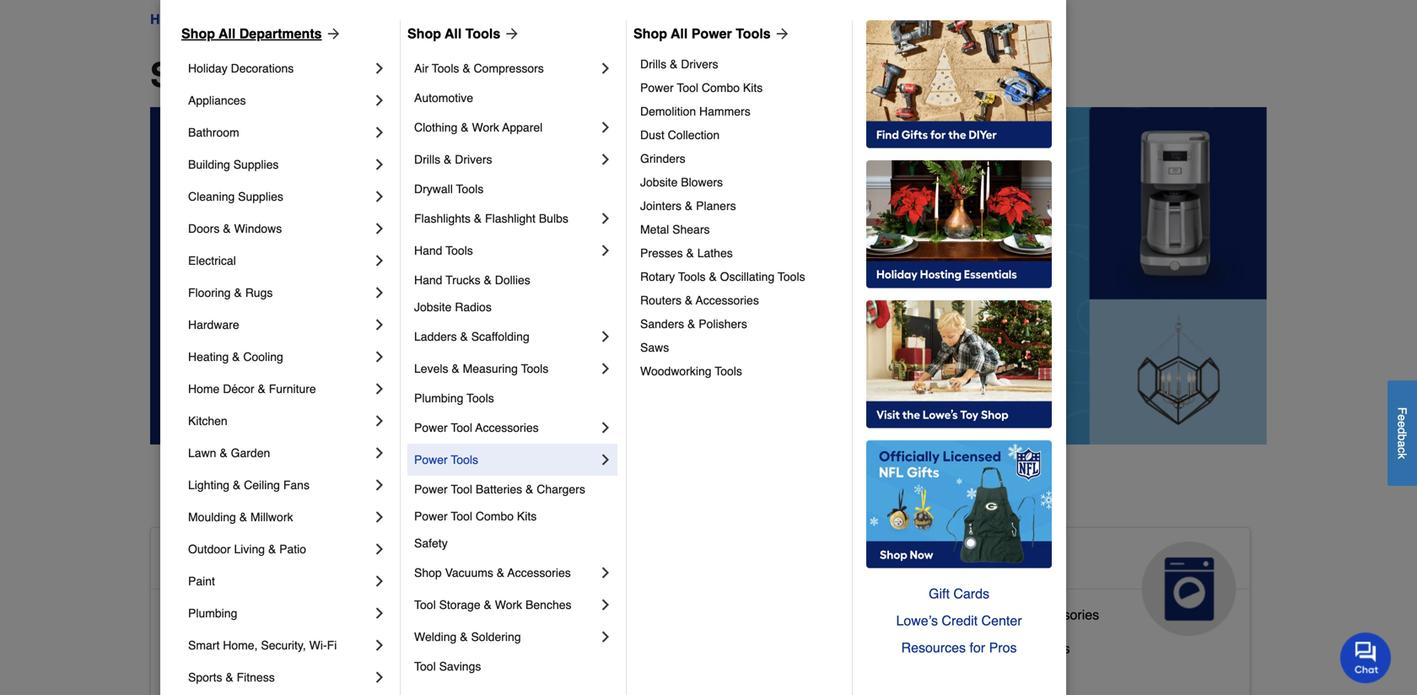 Task type: vqa. For each thing, say whether or not it's contained in the screenshot.
7.5- on the left
no



Task type: locate. For each thing, give the bounding box(es) containing it.
supplies up "cleaning supplies"
[[233, 158, 279, 171]]

1 accessible from the top
[[165, 548, 288, 575]]

chevron right image for cleaning supplies
[[371, 188, 388, 205]]

accessible home image
[[390, 542, 485, 636]]

1 horizontal spatial arrow right image
[[771, 25, 791, 42]]

accessories up benches
[[508, 566, 571, 580]]

woodworking
[[640, 365, 712, 378]]

combo up hammers
[[702, 81, 740, 95]]

building
[[188, 158, 230, 171]]

& right vacuums at bottom
[[497, 566, 505, 580]]

furniture
[[269, 382, 316, 396], [669, 668, 723, 683]]

0 horizontal spatial furniture
[[269, 382, 316, 396]]

& inside lawn & garden link
[[220, 446, 228, 460]]

0 vertical spatial supplies
[[233, 158, 279, 171]]

power tool accessories
[[414, 421, 539, 435]]

kits up demolition hammers link
[[743, 81, 763, 95]]

& right "storage"
[[484, 598, 492, 612]]

ladders & scaffolding link
[[414, 321, 597, 353]]

shop up air
[[408, 26, 441, 41]]

lighting & ceiling fans link
[[188, 469, 371, 501]]

1 vertical spatial furniture
[[669, 668, 723, 683]]

electrical link
[[188, 245, 371, 277]]

routers & accessories
[[640, 294, 759, 307]]

smart
[[188, 639, 220, 652]]

accessories inside the power tool accessories link
[[475, 421, 539, 435]]

& down lathes
[[709, 270, 717, 284]]

1 horizontal spatial power tool combo kits
[[640, 81, 763, 95]]

apparel
[[502, 121, 543, 134]]

presses & lathes
[[640, 246, 733, 260]]

furniture inside home décor & furniture link
[[269, 382, 316, 396]]

shop for shop vacuums & accessories
[[414, 566, 442, 580]]

1 vertical spatial drills & drivers link
[[414, 143, 597, 176]]

all for shop all departments
[[243, 56, 286, 95]]

hand down hand tools
[[414, 273, 443, 287]]

1 vertical spatial power tool combo kits link
[[414, 503, 614, 530]]

0 horizontal spatial kits
[[517, 510, 537, 523]]

jointers
[[640, 199, 682, 213]]

home link
[[150, 9, 188, 30]]

arrow right image for shop all tools
[[501, 25, 521, 42]]

dust collection
[[640, 128, 720, 142]]

power tool combo kits link up hammers
[[640, 76, 840, 100]]

tools down power tool accessories
[[451, 453, 478, 467]]

gift cards
[[929, 586, 990, 602]]

0 vertical spatial plumbing
[[414, 392, 464, 405]]

home
[[150, 11, 188, 27], [188, 382, 220, 396], [295, 548, 360, 575], [281, 675, 317, 690]]

shop all tools
[[408, 26, 501, 41]]

woodworking tools link
[[640, 359, 840, 383]]

hand tools
[[414, 244, 473, 257]]

1 vertical spatial appliances link
[[903, 528, 1250, 636]]

0 horizontal spatial drills & drivers
[[414, 153, 492, 166]]

all up demolition
[[671, 26, 688, 41]]

clothing & work apparel
[[414, 121, 543, 134]]

all down shop all departments link
[[243, 56, 286, 95]]

demolition hammers
[[640, 105, 751, 118]]

2 hand from the top
[[414, 273, 443, 287]]

1 horizontal spatial drivers
[[681, 57, 719, 71]]

kitchen link
[[188, 405, 371, 437]]

1 vertical spatial supplies
[[238, 190, 283, 203]]

4 accessible from the top
[[165, 675, 229, 690]]

chevron right image for moulding & millwork
[[371, 509, 388, 526]]

chevron right image for welding & soldering
[[597, 629, 614, 646]]

appliances link down the decorations
[[188, 84, 371, 116]]

arrow right image inside shop all power tools link
[[771, 25, 791, 42]]

1 vertical spatial power tool combo kits
[[414, 510, 537, 523]]

power down power tool accessories
[[414, 453, 448, 467]]

& left millwork
[[239, 510, 247, 524]]

1 vertical spatial drills
[[414, 153, 441, 166]]

bedroom
[[233, 641, 288, 656]]

accessories up polishers
[[696, 294, 759, 307]]

2 vertical spatial supplies
[[601, 634, 652, 650]]

drills & drivers link down shop all power tools link
[[640, 52, 840, 76]]

supplies up houses,
[[601, 634, 652, 650]]

plumbing down levels
[[414, 392, 464, 405]]

clothing
[[414, 121, 458, 134]]

fitness
[[237, 671, 275, 684]]

chevron right image
[[371, 60, 388, 77], [371, 124, 388, 141], [597, 151, 614, 168], [597, 210, 614, 227], [597, 242, 614, 259], [371, 284, 388, 301], [597, 328, 614, 345], [597, 360, 614, 377], [597, 419, 614, 436], [371, 445, 388, 462], [597, 451, 614, 468], [371, 477, 388, 494], [371, 509, 388, 526], [597, 564, 614, 581], [371, 573, 388, 590], [597, 597, 614, 613], [371, 605, 388, 622], [371, 637, 388, 654], [371, 669, 388, 686]]

accessories inside shop vacuums & accessories link
[[508, 566, 571, 580]]

f e e d b a c k button
[[1388, 380, 1418, 486]]

shop down 'home' link
[[150, 56, 235, 95]]

planers
[[696, 199, 736, 213]]

0 vertical spatial kits
[[743, 81, 763, 95]]

arrow right image inside shop all tools link
[[501, 25, 521, 42]]

houses,
[[603, 668, 652, 683]]

1 vertical spatial combo
[[476, 510, 514, 523]]

& up drywall tools
[[444, 153, 452, 166]]

furniture inside pet beds, houses, & furniture link
[[669, 668, 723, 683]]

& inside "heating & cooling" link
[[232, 350, 240, 364]]

shop down safety
[[414, 566, 442, 580]]

2 horizontal spatial shop
[[634, 26, 667, 41]]

1 vertical spatial drivers
[[455, 153, 492, 166]]

0 vertical spatial furniture
[[269, 382, 316, 396]]

tool down welding
[[414, 660, 436, 673]]

flashlight
[[485, 212, 536, 225]]

accessible for accessible entry & home
[[165, 675, 229, 690]]

0 horizontal spatial shop
[[181, 26, 215, 41]]

& right houses,
[[656, 668, 665, 683]]

metal shears
[[640, 223, 710, 236]]

power for the power tool batteries & chargers link
[[414, 483, 448, 496]]

0 vertical spatial hand
[[414, 244, 443, 257]]

tool down plumbing tools
[[451, 421, 473, 435]]

power up demolition
[[640, 81, 674, 95]]

appliances image
[[1142, 542, 1237, 636]]

3 shop from the left
[[634, 26, 667, 41]]

plumbing inside "link"
[[188, 607, 237, 620]]

departments up holiday decorations link
[[239, 26, 322, 41]]

fi
[[327, 639, 337, 652]]

1 e from the top
[[1396, 414, 1410, 421]]

animal
[[541, 548, 619, 575]]

& inside sanders & polishers link
[[688, 317, 696, 331]]

kits
[[743, 81, 763, 95], [517, 510, 537, 523]]

accessible bathroom
[[165, 607, 291, 623]]

appliances link up chillers
[[903, 528, 1250, 636]]

pet inside animal & pet care
[[649, 548, 686, 575]]

jobsite up jointers
[[640, 176, 678, 189]]

animal & pet care
[[541, 548, 686, 602]]

chevron right image for doors & windows
[[371, 220, 388, 237]]

1 vertical spatial bathroom
[[233, 607, 291, 623]]

accessories down plumbing tools link
[[475, 421, 539, 435]]

1 shop from the left
[[181, 26, 215, 41]]

1 horizontal spatial shop
[[408, 26, 441, 41]]

drills up demolition
[[640, 57, 667, 71]]

power tool combo kits up demolition hammers
[[640, 81, 763, 95]]

& inside "air tools & compressors" link
[[463, 62, 471, 75]]

drills & drivers for the top drills & drivers link
[[640, 57, 719, 71]]

& left 'cooling'
[[232, 350, 240, 364]]

supplies for cleaning supplies
[[238, 190, 283, 203]]

power tools
[[414, 453, 478, 467]]

levels & measuring tools link
[[414, 353, 597, 385]]

jobsite
[[640, 176, 678, 189], [414, 300, 452, 314]]

drills & drivers link down apparel
[[414, 143, 597, 176]]

chevron right image for clothing & work apparel
[[597, 119, 614, 136]]

& left rugs
[[234, 286, 242, 300]]

0 horizontal spatial plumbing
[[188, 607, 237, 620]]

& inside shop vacuums & accessories link
[[497, 566, 505, 580]]

home inside accessible home link
[[295, 548, 360, 575]]

drills & drivers up drywall tools
[[414, 153, 492, 166]]

tool for the top power tool combo kits link
[[677, 81, 699, 95]]

& right décor
[[258, 382, 266, 396]]

0 vertical spatial jobsite
[[640, 176, 678, 189]]

1 horizontal spatial shop
[[414, 566, 442, 580]]

supplies up windows
[[238, 190, 283, 203]]

furniture up the kitchen link
[[269, 382, 316, 396]]

& down accessible bedroom link
[[226, 671, 233, 684]]

& up sanders & polishers at the top
[[685, 294, 693, 307]]

appliances link
[[188, 84, 371, 116], [903, 528, 1250, 636]]

batteries
[[476, 483, 522, 496]]

appliances down holiday
[[188, 94, 246, 107]]

sports & fitness link
[[188, 662, 371, 694]]

departments for shop
[[239, 26, 322, 41]]

c
[[1396, 447, 1410, 453]]

outdoor living & patio link
[[188, 533, 371, 565]]

power inside power tools 'link'
[[414, 453, 448, 467]]

1 horizontal spatial furniture
[[669, 668, 723, 683]]

& inside moulding & millwork link
[[239, 510, 247, 524]]

tool down power tool batteries & chargers
[[451, 510, 473, 523]]

saws link
[[640, 336, 840, 359]]

0 vertical spatial pet
[[649, 548, 686, 575]]

0 horizontal spatial arrow right image
[[501, 25, 521, 42]]

1 horizontal spatial pet
[[649, 548, 686, 575]]

livestock supplies
[[541, 634, 652, 650]]

jobsite blowers
[[640, 176, 723, 189]]

0 vertical spatial appliances
[[188, 94, 246, 107]]

1 hand from the top
[[414, 244, 443, 257]]

& right entry
[[268, 675, 277, 690]]

1 horizontal spatial drills & drivers link
[[640, 52, 840, 76]]

& inside beverage & wine chillers link
[[978, 641, 987, 656]]

grinders link
[[640, 147, 840, 170]]

& inside routers & accessories link
[[685, 294, 693, 307]]

& inside presses & lathes link
[[686, 246, 694, 260]]

& down shop all tools link
[[463, 62, 471, 75]]

outdoor living & patio
[[188, 543, 306, 556]]

chevron right image for flooring & rugs
[[371, 284, 388, 301]]

& right "doors"
[[223, 222, 231, 235]]

0 vertical spatial shop
[[150, 56, 235, 95]]

tool up demolition hammers
[[677, 81, 699, 95]]

0 vertical spatial drills
[[640, 57, 667, 71]]

tool down power tools
[[451, 483, 473, 496]]

drivers for the leftmost drills & drivers link
[[455, 153, 492, 166]]

jobsite for jobsite radios
[[414, 300, 452, 314]]

1 horizontal spatial power tool combo kits link
[[640, 76, 840, 100]]

sports & fitness
[[188, 671, 275, 684]]

drivers
[[681, 57, 719, 71], [455, 153, 492, 166]]

departments
[[202, 11, 280, 27], [239, 26, 322, 41], [295, 56, 502, 95]]

1 horizontal spatial plumbing
[[414, 392, 464, 405]]

shop up demolition
[[634, 26, 667, 41]]

power up hammers
[[692, 26, 732, 41]]

find gifts for the diyer. image
[[867, 20, 1052, 149]]

tools up plumbing tools link
[[521, 362, 549, 375]]

appliances up cards on the right bottom of page
[[916, 548, 1043, 575]]

accessible for accessible bedroom
[[165, 641, 229, 656]]

3 accessible from the top
[[165, 641, 229, 656]]

beverage & wine chillers
[[916, 641, 1070, 656]]

drills & drivers down 'shop all power tools'
[[640, 57, 719, 71]]

chevron right image
[[597, 60, 614, 77], [371, 92, 388, 109], [597, 119, 614, 136], [371, 156, 388, 173], [371, 188, 388, 205], [371, 220, 388, 237], [371, 252, 388, 269], [371, 316, 388, 333], [371, 348, 388, 365], [371, 381, 388, 397], [371, 413, 388, 429], [371, 541, 388, 558], [597, 629, 614, 646]]

& left patio
[[268, 543, 276, 556]]

home inside accessible entry & home link
[[281, 675, 317, 690]]

1 vertical spatial shop
[[414, 566, 442, 580]]

1 horizontal spatial kits
[[743, 81, 763, 95]]

chevron right image for hand tools
[[597, 242, 614, 259]]

accessories up chillers
[[1027, 607, 1100, 623]]

shop up holiday
[[181, 26, 215, 41]]

chevron right image for bathroom
[[371, 124, 388, 141]]

& inside ladders & scaffolding link
[[460, 330, 468, 343]]

& inside the power tool batteries & chargers link
[[526, 483, 534, 496]]

2 shop from the left
[[408, 26, 441, 41]]

lowe's
[[896, 613, 938, 629]]

& inside home décor & furniture link
[[258, 382, 266, 396]]

1 horizontal spatial combo
[[702, 81, 740, 95]]

animal & pet care image
[[766, 542, 861, 636]]

f e e d b a c k
[[1396, 407, 1410, 459]]

0 horizontal spatial drills
[[414, 153, 441, 166]]

1 vertical spatial hand
[[414, 273, 443, 287]]

1 vertical spatial work
[[495, 598, 522, 612]]

lighting
[[188, 478, 230, 492]]

accessible entry & home link
[[165, 671, 317, 695]]

drills for the top drills & drivers link
[[640, 57, 667, 71]]

2 arrow right image from the left
[[771, 25, 791, 42]]

sanders
[[640, 317, 684, 331]]

jobsite up ladders
[[414, 300, 452, 314]]

living
[[234, 543, 265, 556]]

1 vertical spatial plumbing
[[188, 607, 237, 620]]

scaffolding
[[471, 330, 530, 343]]

home inside home décor & furniture link
[[188, 382, 220, 396]]

& right "lawn"
[[220, 446, 228, 460]]

arrow right image
[[501, 25, 521, 42], [771, 25, 791, 42]]

& left pros
[[978, 641, 987, 656]]

& right ladders
[[460, 330, 468, 343]]

bathroom up building
[[188, 126, 239, 139]]

& left flashlight
[[474, 212, 482, 225]]

& inside tool storage & work benches link
[[484, 598, 492, 612]]

chevron right image for smart home, security, wi-fi
[[371, 637, 388, 654]]

1 horizontal spatial drills & drivers
[[640, 57, 719, 71]]

1 vertical spatial jobsite
[[414, 300, 452, 314]]

0 horizontal spatial shop
[[150, 56, 235, 95]]

& right welding
[[460, 630, 468, 644]]

levels
[[414, 362, 448, 375]]

& right levels
[[452, 362, 460, 375]]

all for shop all power tools
[[671, 26, 688, 41]]

0 horizontal spatial combo
[[476, 510, 514, 523]]

holiday hosting essentials. image
[[867, 160, 1052, 289]]

chevron right image for electrical
[[371, 252, 388, 269]]

& right 'clothing'
[[461, 121, 469, 134]]

paint link
[[188, 565, 371, 597]]

& inside flashlights & flashlight bulbs link
[[474, 212, 482, 225]]

supplies for livestock supplies
[[601, 634, 652, 650]]

chevron right image for tool storage & work benches
[[597, 597, 614, 613]]

departments link
[[202, 9, 280, 30]]

drivers down 'shop all power tools'
[[681, 57, 719, 71]]

& down routers & accessories
[[688, 317, 696, 331]]

chevron right image for plumbing
[[371, 605, 388, 622]]

e up the b
[[1396, 421, 1410, 428]]

jobsite radios
[[414, 300, 492, 314]]

jobsite radios link
[[414, 294, 614, 321]]

& inside "appliance parts & accessories" link
[[1015, 607, 1024, 623]]

& up the 'shears'
[[685, 199, 693, 213]]

1 arrow right image from the left
[[501, 25, 521, 42]]

power up power tools
[[414, 421, 448, 435]]

lowe's credit center link
[[867, 608, 1052, 635]]

1 horizontal spatial drills
[[640, 57, 667, 71]]

chevron right image for power tool accessories
[[597, 419, 614, 436]]

tool storage & work benches
[[414, 598, 572, 612]]

power tool combo kits link down power tool batteries & chargers
[[414, 503, 614, 530]]

0 vertical spatial drills & drivers
[[640, 57, 719, 71]]

0 vertical spatial drivers
[[681, 57, 719, 71]]

& left 'ceiling'
[[233, 478, 241, 492]]

shop vacuums & accessories
[[414, 566, 571, 580]]

2 accessible from the top
[[165, 607, 229, 623]]

1 vertical spatial pet
[[541, 668, 561, 683]]

lighting & ceiling fans
[[188, 478, 310, 492]]

& inside jointers & planers link
[[685, 199, 693, 213]]

0 horizontal spatial pet
[[541, 668, 561, 683]]

resources for pros
[[902, 640, 1017, 656]]

accessible bedroom
[[165, 641, 288, 656]]

& right trucks on the left
[[484, 273, 492, 287]]

d
[[1396, 428, 1410, 434]]

drills up drywall
[[414, 153, 441, 166]]

work left apparel
[[472, 121, 499, 134]]

enjoy savings year-round. no matter what you're shopping for, find what you need at a great price. image
[[150, 107, 1267, 445]]

1 vertical spatial kits
[[517, 510, 537, 523]]

1 vertical spatial drills & drivers
[[414, 153, 492, 166]]

1 horizontal spatial jobsite
[[640, 176, 678, 189]]

e
[[1396, 414, 1410, 421], [1396, 421, 1410, 428]]

all up air tools & compressors
[[445, 26, 462, 41]]

0 horizontal spatial jobsite
[[414, 300, 452, 314]]

departments up 'clothing'
[[295, 56, 502, 95]]

hand down flashlights
[[414, 244, 443, 257]]

0 horizontal spatial power tool combo kits
[[414, 510, 537, 523]]

chargers
[[537, 483, 585, 496]]

accessories inside routers & accessories link
[[696, 294, 759, 307]]

1 horizontal spatial appliances
[[916, 548, 1043, 575]]

plumbing
[[414, 392, 464, 405], [188, 607, 237, 620]]

accessible bedroom link
[[165, 637, 288, 671]]

e up d
[[1396, 414, 1410, 421]]

chevron right image for air tools & compressors
[[597, 60, 614, 77]]

kits up safety link
[[517, 510, 537, 523]]

power tool combo kits down batteries at bottom
[[414, 510, 537, 523]]

chat invite button image
[[1341, 632, 1392, 684]]

work up welding & soldering link
[[495, 598, 522, 612]]

& down the 'shears'
[[686, 246, 694, 260]]

tools down levels & measuring tools
[[467, 392, 494, 405]]

0 horizontal spatial appliances
[[188, 94, 246, 107]]

rotary
[[640, 270, 675, 284]]

chevron right image for drills & drivers
[[597, 151, 614, 168]]

chevron right image for shop vacuums & accessories
[[597, 564, 614, 581]]

accessible entry & home
[[165, 675, 317, 690]]

& right batteries at bottom
[[526, 483, 534, 496]]

home décor & furniture
[[188, 382, 316, 396]]

all up holiday decorations
[[219, 26, 236, 41]]

0 horizontal spatial appliances link
[[188, 84, 371, 116]]

flashlights & flashlight bulbs
[[414, 212, 569, 225]]

power down power tools
[[414, 483, 448, 496]]

0 horizontal spatial drivers
[[455, 153, 492, 166]]

drills for the leftmost drills & drivers link
[[414, 153, 441, 166]]

bathroom up smart home, security, wi-fi
[[233, 607, 291, 623]]



Task type: describe. For each thing, give the bounding box(es) containing it.
power for power tools 'link'
[[414, 453, 448, 467]]

beverage & wine chillers link
[[916, 637, 1070, 671]]

all for shop all departments
[[219, 26, 236, 41]]

& inside doors & windows link
[[223, 222, 231, 235]]

dust
[[640, 128, 665, 142]]

supplies for building supplies
[[233, 158, 279, 171]]

blowers
[[681, 176, 723, 189]]

& inside animal & pet care
[[626, 548, 643, 575]]

& down 'shop all power tools'
[[670, 57, 678, 71]]

power tool batteries & chargers link
[[414, 476, 614, 503]]

heating
[[188, 350, 229, 364]]

0 vertical spatial appliances link
[[188, 84, 371, 116]]

chevron right image for kitchen
[[371, 413, 388, 429]]

hardware link
[[188, 309, 371, 341]]

chevron right image for appliances
[[371, 92, 388, 109]]

pet beds, houses, & furniture link
[[541, 664, 723, 695]]

power inside shop all power tools link
[[692, 26, 732, 41]]

livestock
[[541, 634, 597, 650]]

routers
[[640, 294, 682, 307]]

appliance parts & accessories link
[[916, 603, 1100, 637]]

tools inside 'link'
[[451, 453, 478, 467]]

tools right air
[[432, 62, 459, 75]]

electrical
[[188, 254, 236, 267]]

chevron right image for paint
[[371, 573, 388, 590]]

cards
[[954, 586, 990, 602]]

appliance parts & accessories
[[916, 607, 1100, 623]]

automotive
[[414, 91, 473, 105]]

dollies
[[495, 273, 531, 287]]

shop for shop all power tools
[[634, 26, 667, 41]]

cooling
[[243, 350, 283, 364]]

chevron right image for ladders & scaffolding
[[597, 328, 614, 345]]

shop for shop all departments
[[181, 26, 215, 41]]

heating & cooling link
[[188, 341, 371, 373]]

chevron right image for building supplies
[[371, 156, 388, 173]]

plumbing for plumbing tools
[[414, 392, 464, 405]]

hand tools link
[[414, 235, 597, 267]]

wi-
[[309, 639, 327, 652]]

& inside outdoor living & patio "link"
[[268, 543, 276, 556]]

rugs
[[245, 286, 273, 300]]

credit
[[942, 613, 978, 629]]

tool up welding
[[414, 598, 436, 612]]

paint
[[188, 575, 215, 588]]

plumbing link
[[188, 597, 371, 629]]

tools right oscillating at the top right of page
[[778, 270, 805, 284]]

tools down saws link
[[715, 365, 742, 378]]

jobsite for jobsite blowers
[[640, 176, 678, 189]]

shop for shop all tools
[[408, 26, 441, 41]]

shop all power tools
[[634, 26, 771, 41]]

cleaning
[[188, 190, 235, 203]]

power for the top power tool combo kits link
[[640, 81, 674, 95]]

storage
[[439, 598, 481, 612]]

hand for hand tools
[[414, 244, 443, 257]]

& inside clothing & work apparel link
[[461, 121, 469, 134]]

tools down presses & lathes
[[678, 270, 706, 284]]

hand trucks & dollies link
[[414, 267, 614, 294]]

chevron right image for flashlights & flashlight bulbs
[[597, 210, 614, 227]]

& inside the levels & measuring tools link
[[452, 362, 460, 375]]

shop for shop all departments
[[150, 56, 235, 95]]

flooring & rugs
[[188, 286, 273, 300]]

fans
[[283, 478, 310, 492]]

tools up trucks on the left
[[446, 244, 473, 257]]

arrow right image
[[322, 25, 342, 42]]

shears
[[673, 223, 710, 236]]

air
[[414, 62, 429, 75]]

gift
[[929, 586, 950, 602]]

power tool accessories link
[[414, 412, 597, 444]]

savings
[[439, 660, 481, 673]]

0 vertical spatial power tool combo kits
[[640, 81, 763, 95]]

chevron right image for hardware
[[371, 316, 388, 333]]

2 e from the top
[[1396, 421, 1410, 428]]

presses
[[640, 246, 683, 260]]

power for left power tool combo kits link
[[414, 510, 448, 523]]

drills & drivers for the leftmost drills & drivers link
[[414, 153, 492, 166]]

gift cards link
[[867, 581, 1052, 608]]

0 vertical spatial power tool combo kits link
[[640, 76, 840, 100]]

shop all power tools link
[[634, 24, 791, 44]]

tool for the power tool accessories link
[[451, 421, 473, 435]]

chevron right image for sports & fitness
[[371, 669, 388, 686]]

departments for shop
[[295, 56, 502, 95]]

officially licensed n f l gifts. shop now. image
[[867, 440, 1052, 569]]

pet beds, houses, & furniture
[[541, 668, 723, 683]]

tools up demolition hammers link
[[736, 26, 771, 41]]

routers & accessories link
[[640, 289, 840, 312]]

resources for pros link
[[867, 635, 1052, 662]]

flooring
[[188, 286, 231, 300]]

drivers for the top drills & drivers link
[[681, 57, 719, 71]]

hammers
[[700, 105, 751, 118]]

& inside accessible entry & home link
[[268, 675, 277, 690]]

1 vertical spatial appliances
[[916, 548, 1043, 575]]

patio
[[279, 543, 306, 556]]

chevron right image for levels & measuring tools
[[597, 360, 614, 377]]

benches
[[526, 598, 572, 612]]

shop vacuums & accessories link
[[414, 557, 597, 589]]

plumbing for plumbing
[[188, 607, 237, 620]]

trucks
[[446, 273, 481, 287]]

0 horizontal spatial power tool combo kits link
[[414, 503, 614, 530]]

accessible for accessible bathroom
[[165, 607, 229, 623]]

shop all tools link
[[408, 24, 521, 44]]

lathes
[[698, 246, 733, 260]]

0 vertical spatial combo
[[702, 81, 740, 95]]

tools right drywall
[[456, 182, 484, 196]]

f
[[1396, 407, 1410, 414]]

animal & pet care link
[[527, 528, 874, 636]]

visit the lowe's toy shop. image
[[867, 300, 1052, 429]]

& inside the hand trucks & dollies link
[[484, 273, 492, 287]]

accessible for accessible home
[[165, 548, 288, 575]]

tools up air tools & compressors
[[466, 26, 501, 41]]

drywall tools link
[[414, 176, 614, 203]]

safety link
[[414, 530, 614, 557]]

chevron right image for lawn & garden
[[371, 445, 388, 462]]

& inside flooring & rugs link
[[234, 286, 242, 300]]

dust collection link
[[640, 123, 840, 147]]

center
[[982, 613, 1022, 629]]

all for shop all tools
[[445, 26, 462, 41]]

bathroom link
[[188, 116, 371, 149]]

lawn
[[188, 446, 216, 460]]

accessories inside "appliance parts & accessories" link
[[1027, 607, 1100, 623]]

drywall
[[414, 182, 453, 196]]

smart home, security, wi-fi
[[188, 639, 337, 652]]

0 horizontal spatial drills & drivers link
[[414, 143, 597, 176]]

arrow right image for shop all power tools
[[771, 25, 791, 42]]

chevron right image for lighting & ceiling fans
[[371, 477, 388, 494]]

demolition hammers link
[[640, 100, 840, 123]]

chevron right image for power tools
[[597, 451, 614, 468]]

chevron right image for outdoor living & patio
[[371, 541, 388, 558]]

bulbs
[[539, 212, 569, 225]]

& inside welding & soldering link
[[460, 630, 468, 644]]

chevron right image for heating & cooling
[[371, 348, 388, 365]]

chevron right image for holiday decorations
[[371, 60, 388, 77]]

0 vertical spatial work
[[472, 121, 499, 134]]

power tool batteries & chargers
[[414, 483, 585, 496]]

accessible home
[[165, 548, 360, 575]]

hand for hand trucks & dollies
[[414, 273, 443, 287]]

automotive link
[[414, 84, 614, 111]]

b
[[1396, 434, 1410, 441]]

departments up holiday decorations
[[202, 11, 280, 27]]

lawn & garden
[[188, 446, 270, 460]]

tool storage & work benches link
[[414, 589, 597, 621]]

safety
[[414, 537, 448, 550]]

jointers & planers
[[640, 199, 736, 213]]

resources
[[902, 640, 966, 656]]

tool savings
[[414, 660, 481, 673]]

ceiling
[[244, 478, 280, 492]]

welding & soldering link
[[414, 621, 597, 653]]

& inside sports & fitness link
[[226, 671, 233, 684]]

beds,
[[565, 668, 599, 683]]

& inside rotary tools & oscillating tools "link"
[[709, 270, 717, 284]]

power for the power tool accessories link
[[414, 421, 448, 435]]

chevron right image for home décor & furniture
[[371, 381, 388, 397]]

& inside pet beds, houses, & furniture link
[[656, 668, 665, 683]]

tool for left power tool combo kits link
[[451, 510, 473, 523]]

shop all departments
[[150, 56, 502, 95]]

garden
[[231, 446, 270, 460]]

moulding
[[188, 510, 236, 524]]

pros
[[989, 640, 1017, 656]]

sports
[[188, 671, 222, 684]]

1 horizontal spatial appliances link
[[903, 528, 1250, 636]]

doors
[[188, 222, 220, 235]]

0 vertical spatial bathroom
[[188, 126, 239, 139]]

& inside lighting & ceiling fans link
[[233, 478, 241, 492]]

tool for the power tool batteries & chargers link
[[451, 483, 473, 496]]

0 vertical spatial drills & drivers link
[[640, 52, 840, 76]]

rotary tools & oscillating tools
[[640, 270, 805, 284]]



